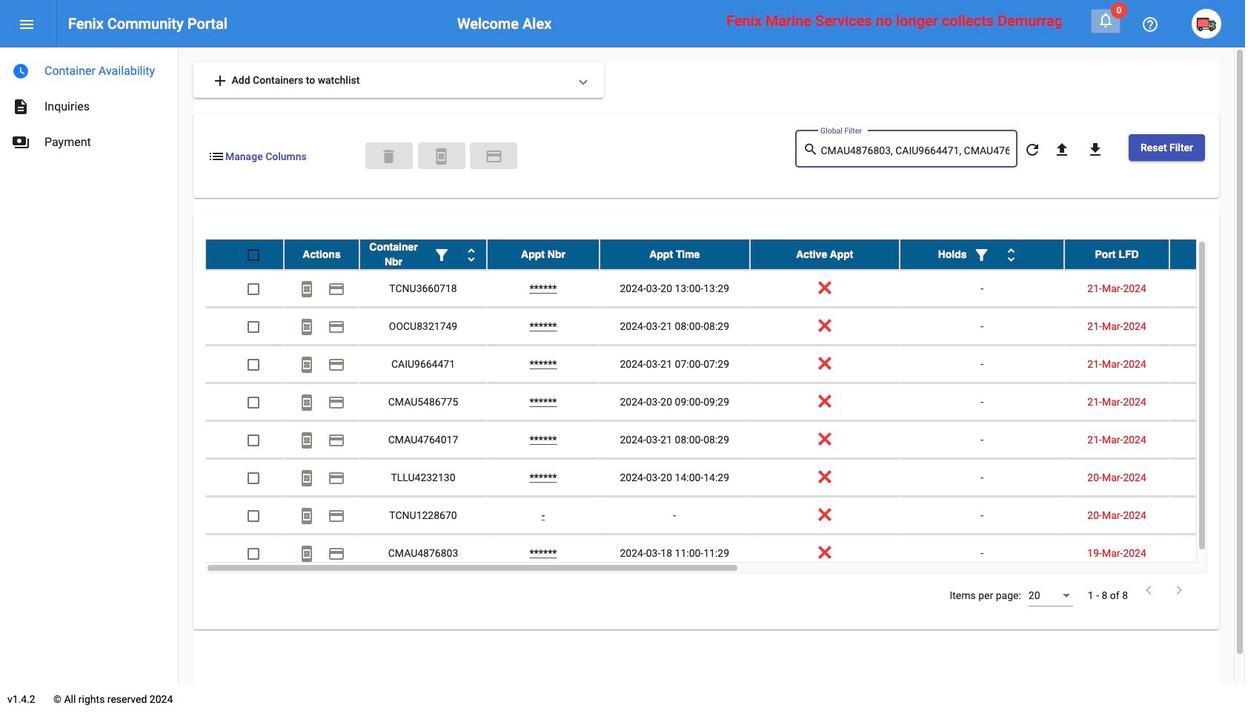 Task type: describe. For each thing, give the bounding box(es) containing it.
7 cell from the top
[[1170, 497, 1246, 534]]

5 cell from the top
[[1170, 421, 1246, 458]]

Global Watchlist Filter field
[[821, 145, 1010, 157]]

2 cell from the top
[[1170, 308, 1246, 345]]

2 column header from the left
[[360, 240, 487, 269]]

4 cell from the top
[[1170, 383, 1246, 420]]

5 row from the top
[[205, 383, 1246, 421]]

delete image
[[380, 147, 398, 165]]

1 row from the top
[[205, 240, 1246, 270]]

8 row from the top
[[205, 497, 1246, 535]]

9 row from the top
[[205, 535, 1246, 572]]

3 column header from the left
[[487, 240, 600, 269]]

5 column header from the left
[[750, 240, 900, 269]]



Task type: locate. For each thing, give the bounding box(es) containing it.
3 cell from the top
[[1170, 346, 1246, 383]]

8 column header from the left
[[1170, 240, 1246, 269]]

column header
[[284, 240, 360, 269], [360, 240, 487, 269], [487, 240, 600, 269], [600, 240, 750, 269], [750, 240, 900, 269], [900, 240, 1065, 269], [1065, 240, 1170, 269], [1170, 240, 1246, 269]]

3 row from the top
[[205, 308, 1246, 346]]

1 cell from the top
[[1170, 270, 1246, 307]]

no color image
[[18, 16, 36, 34], [211, 72, 229, 90], [12, 98, 30, 116], [1054, 141, 1071, 159], [208, 147, 225, 165], [433, 246, 451, 264], [1003, 246, 1021, 264], [298, 281, 316, 298], [298, 356, 316, 374], [328, 356, 346, 374], [298, 394, 316, 412], [328, 394, 346, 412], [328, 432, 346, 450], [298, 470, 316, 487], [328, 470, 346, 487], [298, 545, 316, 563], [1140, 581, 1158, 599]]

7 column header from the left
[[1065, 240, 1170, 269]]

row
[[205, 240, 1246, 270], [205, 270, 1246, 308], [205, 308, 1246, 346], [205, 346, 1246, 383], [205, 383, 1246, 421], [205, 421, 1246, 459], [205, 459, 1246, 497], [205, 497, 1246, 535], [205, 535, 1246, 572]]

6 cell from the top
[[1170, 459, 1246, 496]]

grid
[[205, 240, 1246, 573]]

cell
[[1170, 270, 1246, 307], [1170, 308, 1246, 345], [1170, 346, 1246, 383], [1170, 383, 1246, 420], [1170, 421, 1246, 458], [1170, 459, 1246, 496], [1170, 497, 1246, 534], [1170, 535, 1246, 572]]

7 row from the top
[[205, 459, 1246, 497]]

2 row from the top
[[205, 270, 1246, 308]]

6 column header from the left
[[900, 240, 1065, 269]]

6 row from the top
[[205, 421, 1246, 459]]

navigation
[[0, 47, 178, 160]]

no color image
[[1097, 11, 1115, 29], [1142, 16, 1160, 34], [12, 62, 30, 80], [12, 133, 30, 151], [803, 141, 821, 158], [1024, 141, 1042, 159], [1087, 141, 1105, 159], [433, 147, 450, 165], [485, 147, 503, 165], [463, 246, 480, 264], [973, 246, 991, 264], [328, 281, 346, 298], [298, 318, 316, 336], [328, 318, 346, 336], [298, 432, 316, 450], [298, 507, 316, 525], [328, 507, 346, 525], [328, 545, 346, 563], [1171, 581, 1189, 599]]

4 column header from the left
[[600, 240, 750, 269]]

1 column header from the left
[[284, 240, 360, 269]]

4 row from the top
[[205, 346, 1246, 383]]

8 cell from the top
[[1170, 535, 1246, 572]]



Task type: vqa. For each thing, say whether or not it's contained in the screenshot.
payment Button for SEKU5861520
no



